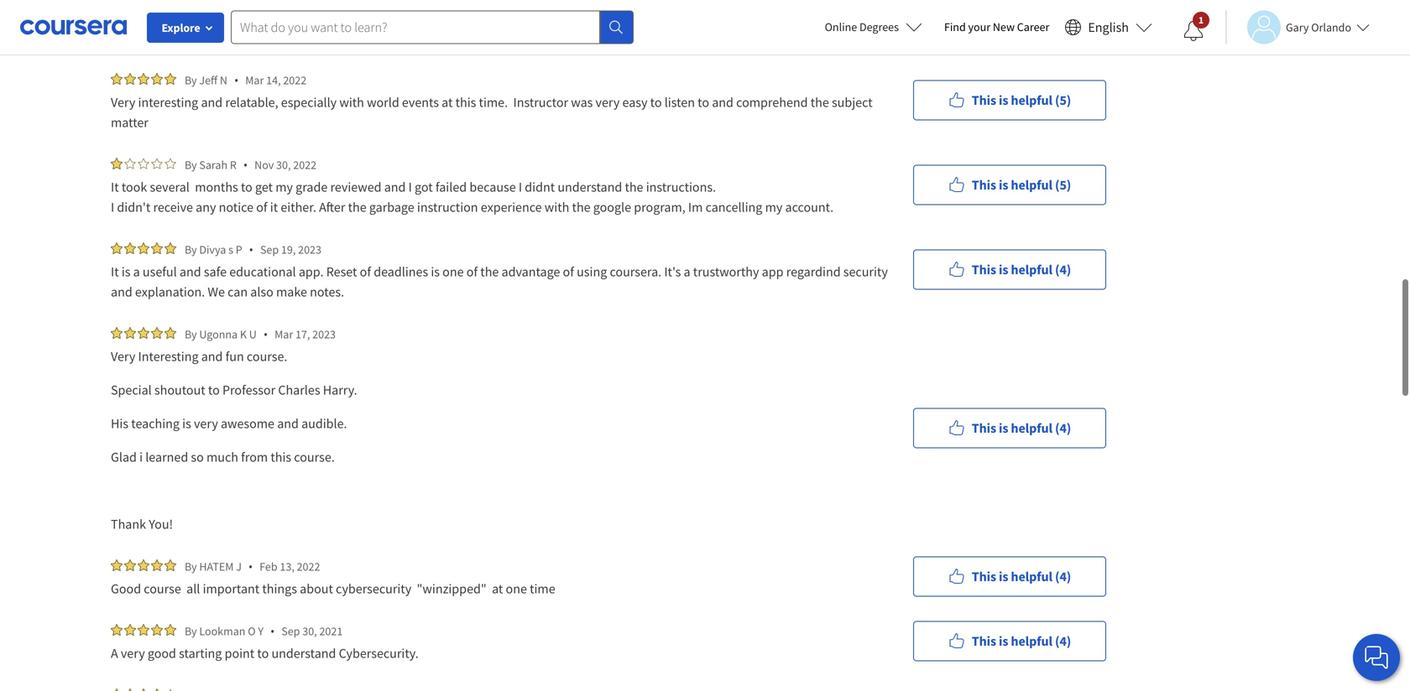 Task type: locate. For each thing, give the bounding box(es) containing it.
wants
[[111, 29, 145, 46]]

this is helpful (5) button
[[914, 80, 1107, 121], [914, 165, 1107, 205]]

this
[[456, 94, 476, 111], [271, 449, 291, 466]]

and up garbage
[[384, 179, 406, 196]]

2 this is helpful (5) from the top
[[972, 177, 1072, 194]]

1 horizontal spatial this
[[456, 94, 476, 111]]

deadlines
[[374, 264, 428, 280]]

very right was
[[596, 94, 620, 111]]

this is helpful (4) for good course  all important things about cybersecurity  "winzipped"  at one time
[[972, 569, 1072, 586]]

time
[[530, 581, 556, 598]]

0 vertical spatial it
[[111, 179, 119, 196]]

this is helpful (4) button for it is a useful and safe educational app. reset of deadlines is one of the advantage of using coursera. it's a trustworthy app regardind security and explanation. we can also make notes.
[[914, 250, 1107, 290]]

this for excellent course by professor charles harry. does cover the concepts of cyber security including the final project. perfect for anyone who wants to get a knowledge of cybersecurity
[[972, 7, 997, 24]]

1 horizontal spatial security
[[844, 264, 888, 280]]

4 this is helpful (4) button from the top
[[914, 622, 1107, 662]]

1 vertical spatial charles
[[278, 382, 320, 399]]

one right deadlines
[[443, 264, 464, 280]]

by
[[185, 73, 197, 88], [185, 157, 197, 173], [185, 242, 197, 257], [185, 327, 197, 342], [185, 560, 197, 575], [185, 624, 197, 639]]

0 vertical spatial 2022
[[283, 73, 307, 88]]

charles up 'audible.'
[[278, 382, 320, 399]]

1 vertical spatial get
[[255, 179, 273, 196]]

my up it
[[276, 179, 293, 196]]

a right it's
[[684, 264, 691, 280]]

show notifications image
[[1184, 21, 1204, 41]]

k
[[240, 327, 247, 342]]

0 horizontal spatial get
[[162, 29, 179, 46]]

0 horizontal spatial one
[[443, 264, 464, 280]]

things
[[262, 581, 297, 598]]

2023 inside by divya s p • sep 19, 2023
[[298, 242, 322, 257]]

took
[[122, 179, 147, 196]]

the up google
[[625, 179, 644, 196]]

it left took
[[111, 179, 119, 196]]

7 this from the top
[[972, 634, 997, 650]]

the inside the very interesting and relatable, especially with world events at this time.  instructor was very easy to listen to and comprehend the subject matter
[[811, 94, 829, 111]]

helpful for very interesting and relatable, especially with world events at this time.  instructor was very easy to listen to and comprehend the subject matter
[[1011, 92, 1053, 109]]

by hatem j • feb 13, 2022
[[185, 559, 320, 575]]

0 horizontal spatial 30,
[[276, 157, 291, 173]]

this is helpful (4) button for good course  all important things about cybersecurity  "winzipped"  at one time
[[914, 557, 1107, 597]]

0 vertical spatial at
[[442, 94, 453, 111]]

cybersecurity
[[270, 29, 347, 46]]

1 vertical spatial this is helpful (5)
[[972, 177, 1072, 194]]

is for this is helpful (4) button corresponding to good course  all important things about cybersecurity  "winzipped"  at one time
[[999, 569, 1009, 586]]

by left jeff at the top left
[[185, 73, 197, 88]]

s
[[228, 242, 233, 257]]

this is helpful (4) for it is a useful and safe educational app. reset of deadlines is one of the advantage of using coursera. it's a trustworthy app regardind security and explanation. we can also make notes.
[[972, 262, 1072, 278]]

degrees
[[860, 19, 899, 34]]

0 vertical spatial 30,
[[276, 157, 291, 173]]

3 by from the top
[[185, 242, 197, 257]]

1 professor from the top
[[222, 9, 275, 26]]

2 vertical spatial very
[[121, 646, 145, 663]]

1 (4) from the top
[[1056, 262, 1072, 278]]

by ugonna k u • mar 17, 2023
[[185, 327, 336, 343]]

1 horizontal spatial i
[[409, 179, 412, 196]]

1 vertical spatial with
[[545, 199, 570, 216]]

0 horizontal spatial security
[[547, 9, 591, 26]]

audible.
[[302, 416, 347, 432]]

2022
[[283, 73, 307, 88], [293, 157, 317, 173], [297, 560, 320, 575]]

very up matter
[[111, 94, 136, 111]]

1 horizontal spatial understand
[[558, 179, 622, 196]]

by inside by hatem j • feb 13, 2022
[[185, 560, 197, 575]]

2023 right 19,
[[298, 242, 322, 257]]

(4) for a very good starting point to understand cybersecurity.
[[1056, 634, 1072, 650]]

by left 'divya'
[[185, 242, 197, 257]]

3 this is helpful (4) from the top
[[972, 569, 1072, 586]]

1 this is helpful (4) from the top
[[972, 262, 1072, 278]]

1 vertical spatial (5)
[[1056, 177, 1072, 194]]

2 harry. from the top
[[323, 382, 357, 399]]

sep inside by divya s p • sep 19, 2023
[[260, 242, 279, 257]]

charles inside excellent course by professor charles harry. does cover the concepts of cyber security including the final project. perfect for anyone who wants to get a knowledge of cybersecurity
[[278, 9, 320, 26]]

professor up knowledge
[[222, 9, 275, 26]]

at
[[442, 94, 453, 111], [492, 581, 503, 598]]

english
[[1089, 19, 1129, 36]]

7 helpful from the top
[[1011, 634, 1053, 650]]

0 horizontal spatial with
[[340, 94, 364, 111]]

by divya s p • sep 19, 2023
[[185, 242, 322, 258]]

1 horizontal spatial my
[[765, 199, 783, 216]]

1 vertical spatial harry.
[[323, 382, 357, 399]]

0 horizontal spatial star image
[[124, 158, 136, 170]]

helpful for it took several  months to get my grade reviewed and i got failed because i didnt understand the instructions. i didn't receive any notice of it either. after the garbage instruction experience with the google program, im cancelling my account.
[[1011, 177, 1053, 194]]

and
[[201, 94, 223, 111], [712, 94, 734, 111], [384, 179, 406, 196], [180, 264, 201, 280], [111, 284, 132, 301], [201, 348, 223, 365], [277, 416, 299, 432]]

a
[[111, 646, 118, 663]]

professor
[[222, 9, 275, 26], [222, 382, 276, 399]]

very inside the very interesting and relatable, especially with world events at this time.  instructor was very easy to listen to and comprehend the subject matter
[[111, 94, 136, 111]]

i left got
[[409, 179, 412, 196]]

1 vertical spatial mar
[[275, 327, 293, 342]]

is for this is helpful (5) button corresponding to very interesting and relatable, especially with world events at this time.  instructor was very easy to listen to and comprehend the subject matter
[[999, 92, 1009, 109]]

1 horizontal spatial sep
[[282, 624, 300, 639]]

0 vertical spatial harry.
[[323, 9, 357, 26]]

1 star image from the left
[[124, 158, 136, 170]]

it left useful
[[111, 264, 119, 280]]

6 this from the top
[[972, 569, 997, 586]]

is for this is helpful (4) button associated with a very good starting point to understand cybersecurity.
[[999, 634, 1009, 650]]

of left advantage
[[467, 264, 478, 280]]

glad
[[111, 449, 137, 466]]

a very good starting point to understand cybersecurity.
[[111, 646, 421, 663]]

of left it
[[256, 199, 268, 216]]

by inside by divya s p • sep 19, 2023
[[185, 242, 197, 257]]

0 vertical spatial very
[[111, 94, 136, 111]]

this is helpful (5) button for very interesting and relatable, especially with world events at this time.  instructor was very easy to listen to and comprehend the subject matter
[[914, 80, 1107, 121]]

0 vertical spatial understand
[[558, 179, 622, 196]]

helpful
[[1011, 7, 1053, 24], [1011, 92, 1053, 109], [1011, 177, 1053, 194], [1011, 262, 1053, 278], [1011, 420, 1053, 437], [1011, 569, 1053, 586], [1011, 634, 1053, 650]]

jeff
[[199, 73, 218, 88]]

course. down "by ugonna k u • mar 17, 2023"
[[247, 348, 288, 365]]

events
[[402, 94, 439, 111]]

1 vertical spatial 2023
[[313, 327, 336, 342]]

2 horizontal spatial very
[[596, 94, 620, 111]]

• right 'j'
[[249, 559, 253, 575]]

explore button
[[147, 13, 224, 43]]

project.
[[700, 9, 744, 26]]

30, left 2021
[[303, 624, 317, 639]]

it for it took several  months to get my grade reviewed and i got failed because i didnt understand the instructions. i didn't receive any notice of it either. after the garbage instruction experience with the google program, im cancelling my account.
[[111, 179, 119, 196]]

o
[[248, 624, 256, 639]]

star image up several
[[165, 158, 176, 170]]

0 horizontal spatial understand
[[272, 646, 336, 663]]

2 very from the top
[[111, 348, 136, 365]]

2 professor from the top
[[222, 382, 276, 399]]

1 vertical spatial security
[[844, 264, 888, 280]]

4 (4) from the top
[[1056, 634, 1072, 650]]

understand
[[558, 179, 622, 196], [272, 646, 336, 663]]

(5) for very interesting and relatable, especially with world events at this time.  instructor was very easy to listen to and comprehend the subject matter
[[1056, 92, 1072, 109]]

1 very from the top
[[111, 94, 136, 111]]

the inside the it is a useful and safe educational app. reset of deadlines is one of the advantage of using coursera. it's a trustworthy app regardind security and explanation. we can also make notes.
[[481, 264, 499, 280]]

0 vertical spatial very
[[596, 94, 620, 111]]

2 this from the top
[[972, 92, 997, 109]]

i left didn't
[[111, 199, 114, 216]]

2022 inside by sarah r • nov 30, 2022
[[293, 157, 317, 173]]

harry. for by
[[323, 9, 357, 26]]

2022 for especially
[[283, 73, 307, 88]]

by inside by lookman o y • sep 30, 2021
[[185, 624, 197, 639]]

2022 right 13,
[[297, 560, 320, 575]]

didnt
[[525, 179, 555, 196]]

this is helpful (4)
[[972, 262, 1072, 278], [972, 420, 1072, 437], [972, 569, 1072, 586], [972, 634, 1072, 650]]

1 this from the top
[[972, 7, 997, 24]]

3 this from the top
[[972, 177, 997, 194]]

1 vertical spatial at
[[492, 581, 503, 598]]

sep for educational
[[260, 242, 279, 257]]

2 by from the top
[[185, 157, 197, 173]]

one
[[443, 264, 464, 280], [506, 581, 527, 598]]

and left fun
[[201, 348, 223, 365]]

2022 for to
[[293, 157, 317, 173]]

security right regardind
[[844, 264, 888, 280]]

online degrees
[[825, 19, 899, 34]]

fun
[[226, 348, 244, 365]]

his
[[111, 416, 129, 432]]

star image up took
[[124, 158, 136, 170]]

2 helpful from the top
[[1011, 92, 1053, 109]]

1 horizontal spatial a
[[182, 29, 189, 46]]

it inside it took several  months to get my grade reviewed and i got failed because i didnt understand the instructions. i didn't receive any notice of it either. after the garbage instruction experience with the google program, im cancelling my account.
[[111, 179, 119, 196]]

orlando
[[1312, 20, 1352, 35]]

0 horizontal spatial sep
[[260, 242, 279, 257]]

to down by sarah r • nov 30, 2022
[[241, 179, 253, 196]]

0 vertical spatial charles
[[278, 9, 320, 26]]

0 vertical spatial (5)
[[1056, 92, 1072, 109]]

0 horizontal spatial my
[[276, 179, 293, 196]]

star image
[[138, 158, 149, 170], [151, 158, 163, 170], [165, 689, 176, 692]]

(5) for it took several  months to get my grade reviewed and i got failed because i didnt understand the instructions. i didn't receive any notice of it either. after the garbage instruction experience with the google program, im cancelling my account.
[[1056, 177, 1072, 194]]

this is helpful (4) for a very good starting point to understand cybersecurity.
[[972, 634, 1072, 650]]

at inside the very interesting and relatable, especially with world events at this time.  instructor was very easy to listen to and comprehend the subject matter
[[442, 94, 453, 111]]

online
[[825, 19, 858, 34]]

4 helpful from the top
[[1011, 262, 1053, 278]]

2 (5) from the top
[[1056, 177, 1072, 194]]

sep right y
[[282, 624, 300, 639]]

a down course
[[182, 29, 189, 46]]

instructions.
[[646, 179, 716, 196]]

2 vertical spatial 2022
[[297, 560, 320, 575]]

harry. left does on the top of page
[[323, 9, 357, 26]]

useful
[[143, 264, 177, 280]]

by up all
[[185, 560, 197, 575]]

0 vertical spatial with
[[340, 94, 364, 111]]

filled star image
[[124, 73, 136, 85], [165, 73, 176, 85], [111, 158, 123, 170], [165, 243, 176, 254], [138, 327, 149, 339], [111, 560, 123, 572], [138, 560, 149, 572], [151, 560, 163, 572], [111, 625, 123, 637], [124, 625, 136, 637], [124, 689, 136, 692], [151, 689, 163, 692]]

the left advantage
[[481, 264, 499, 280]]

listen
[[665, 94, 695, 111]]

so
[[191, 449, 204, 466]]

thank
[[111, 516, 146, 533]]

2023 right 17,
[[313, 327, 336, 342]]

star image up several
[[151, 158, 163, 170]]

mar left 14,
[[245, 73, 264, 88]]

by left sarah
[[185, 157, 197, 173]]

several
[[150, 179, 190, 196]]

excellent course by professor charles harry. does cover the concepts of cyber security including the final project. perfect for anyone who wants to get a knowledge of cybersecurity
[[111, 9, 878, 46]]

explanation.
[[135, 284, 205, 301]]

english button
[[1058, 0, 1160, 55]]

0 vertical spatial this
[[456, 94, 476, 111]]

very right a
[[121, 646, 145, 663]]

at right events
[[442, 94, 453, 111]]

0 vertical spatial sep
[[260, 242, 279, 257]]

3 (4) from the top
[[1056, 569, 1072, 586]]

• right the u
[[264, 327, 268, 343]]

30, right nov
[[276, 157, 291, 173]]

get inside excellent course by professor charles harry. does cover the concepts of cyber security including the final project. perfect for anyone who wants to get a knowledge of cybersecurity
[[162, 29, 179, 46]]

1 horizontal spatial star image
[[165, 158, 176, 170]]

3 this is helpful (4) button from the top
[[914, 557, 1107, 597]]

1 horizontal spatial one
[[506, 581, 527, 598]]

professor inside excellent course by professor charles harry. does cover the concepts of cyber security including the final project. perfect for anyone who wants to get a knowledge of cybersecurity
[[222, 9, 275, 26]]

course. down 'audible.'
[[294, 449, 335, 466]]

0 vertical spatial this is helpful (5) button
[[914, 80, 1107, 121]]

star image
[[124, 158, 136, 170], [165, 158, 176, 170]]

1 vertical spatial sep
[[282, 624, 300, 639]]

charles up cybersecurity
[[278, 9, 320, 26]]

1 this is helpful (4) button from the top
[[914, 250, 1107, 290]]

my left the account.
[[765, 199, 783, 216]]

instructor
[[513, 94, 569, 111]]

of
[[498, 9, 509, 26], [256, 29, 267, 46], [256, 199, 268, 216], [360, 264, 371, 280], [467, 264, 478, 280], [563, 264, 574, 280]]

1 (5) from the top
[[1056, 92, 1072, 109]]

very interesting and fun course.
[[111, 348, 290, 365]]

experience
[[481, 199, 542, 216]]

one left the time
[[506, 581, 527, 598]]

this for it took several  months to get my grade reviewed and i got failed because i didnt understand the instructions. i didn't receive any notice of it either. after the garbage instruction experience with the google program, im cancelling my account.
[[972, 177, 997, 194]]

• right n
[[234, 72, 239, 88]]

course.
[[247, 348, 288, 365], [294, 449, 335, 466]]

1 by from the top
[[185, 73, 197, 88]]

this right from
[[271, 449, 291, 466]]

1 vertical spatial this
[[271, 449, 291, 466]]

time.
[[479, 94, 508, 111]]

0 vertical spatial one
[[443, 264, 464, 280]]

to right wants
[[147, 29, 159, 46]]

1 this is helpful (5) button from the top
[[914, 80, 1107, 121]]

0 vertical spatial course.
[[247, 348, 288, 365]]

by for useful
[[185, 242, 197, 257]]

0 vertical spatial professor
[[222, 9, 275, 26]]

by inside by jeff n • mar 14, 2022
[[185, 73, 197, 88]]

by for months
[[185, 157, 197, 173]]

1 horizontal spatial with
[[545, 199, 570, 216]]

1 vertical spatial course.
[[294, 449, 335, 466]]

2022 right 14,
[[283, 73, 307, 88]]

star image down good
[[165, 689, 176, 692]]

1 horizontal spatial get
[[255, 179, 273, 196]]

with down didnt
[[545, 199, 570, 216]]

2022 inside by jeff n • mar 14, 2022
[[283, 73, 307, 88]]

because
[[470, 179, 516, 196]]

1 horizontal spatial mar
[[275, 327, 293, 342]]

at left the time
[[492, 581, 503, 598]]

1 horizontal spatial 30,
[[303, 624, 317, 639]]

1 vertical spatial understand
[[272, 646, 336, 663]]

1 vertical spatial 30,
[[303, 624, 317, 639]]

2 this is helpful (4) from the top
[[972, 420, 1072, 437]]

5 by from the top
[[185, 560, 197, 575]]

sep left 19,
[[260, 242, 279, 257]]

i
[[409, 179, 412, 196], [519, 179, 522, 196], [111, 199, 114, 216]]

the left 'subject'
[[811, 94, 829, 111]]

get down nov
[[255, 179, 273, 196]]

2022 up grade
[[293, 157, 317, 173]]

13,
[[280, 560, 295, 575]]

4 this from the top
[[972, 262, 997, 278]]

this
[[972, 7, 997, 24], [972, 92, 997, 109], [972, 177, 997, 194], [972, 262, 997, 278], [972, 420, 997, 437], [972, 569, 997, 586], [972, 634, 997, 650]]

it inside the it is a useful and safe educational app. reset of deadlines is one of the advantage of using coursera. it's a trustworthy app regardind security and explanation. we can also make notes.
[[111, 264, 119, 280]]

star image up took
[[138, 158, 149, 170]]

with inside it took several  months to get my grade reviewed and i got failed because i didnt understand the instructions. i didn't receive any notice of it either. after the garbage instruction experience with the google program, im cancelling my account.
[[545, 199, 570, 216]]

1 horizontal spatial course.
[[294, 449, 335, 466]]

2022 inside by hatem j • feb 13, 2022
[[297, 560, 320, 575]]

0 vertical spatial get
[[162, 29, 179, 46]]

0 horizontal spatial very
[[121, 646, 145, 663]]

harry. up 'audible.'
[[323, 382, 357, 399]]

1 vertical spatial 2022
[[293, 157, 317, 173]]

1 this is helpful (5) from the top
[[972, 92, 1072, 109]]

3 helpful from the top
[[1011, 177, 1053, 194]]

program,
[[634, 199, 686, 216]]

sep for understand
[[282, 624, 300, 639]]

by up starting
[[185, 624, 197, 639]]

very up special
[[111, 348, 136, 365]]

to inside it took several  months to get my grade reviewed and i got failed because i didnt understand the instructions. i didn't receive any notice of it either. after the garbage instruction experience with the google program, im cancelling my account.
[[241, 179, 253, 196]]

(4)
[[1056, 262, 1072, 278], [1056, 420, 1072, 437], [1056, 569, 1072, 586], [1056, 634, 1072, 650]]

1 vertical spatial very
[[194, 416, 218, 432]]

to
[[147, 29, 159, 46], [651, 94, 662, 111], [698, 94, 710, 111], [241, 179, 253, 196], [208, 382, 220, 399], [257, 646, 269, 663]]

0 horizontal spatial mar
[[245, 73, 264, 88]]

glad i learned so much from this course.
[[111, 449, 335, 466]]

security right cyber in the left top of the page
[[547, 9, 591, 26]]

0 vertical spatial security
[[547, 9, 591, 26]]

failed
[[436, 179, 467, 196]]

advantage
[[502, 264, 560, 280]]

with left world
[[340, 94, 364, 111]]

i left didnt
[[519, 179, 522, 196]]

0 horizontal spatial course.
[[247, 348, 288, 365]]

0 vertical spatial mar
[[245, 73, 264, 88]]

very
[[111, 94, 136, 111], [111, 348, 136, 365]]

about
[[300, 581, 333, 598]]

4 this is helpful (4) from the top
[[972, 634, 1072, 650]]

security
[[547, 9, 591, 26], [844, 264, 888, 280]]

it
[[270, 199, 278, 216]]

2 (4) from the top
[[1056, 420, 1072, 437]]

1 helpful from the top
[[1011, 7, 1053, 24]]

this inside the very interesting and relatable, especially with world events at this time.  instructor was very easy to listen to and comprehend the subject matter
[[456, 94, 476, 111]]

1 vertical spatial professor
[[222, 382, 276, 399]]

a left useful
[[133, 264, 140, 280]]

the down reviewed
[[348, 199, 367, 216]]

understand down 2021
[[272, 646, 336, 663]]

to down by lookman o y • sep 30, 2021
[[257, 646, 269, 663]]

the right cover
[[424, 9, 442, 26]]

6 by from the top
[[185, 624, 197, 639]]

2 it from the top
[[111, 264, 119, 280]]

is for this is helpful (4) button related to it is a useful and safe educational app. reset of deadlines is one of the advantage of using coursera. it's a trustworthy app regardind security and explanation. we can also make notes.
[[999, 262, 1009, 278]]

1 vertical spatial this is helpful (5) button
[[914, 165, 1107, 205]]

by inside by sarah r • nov 30, 2022
[[185, 157, 197, 173]]

4 by from the top
[[185, 327, 197, 342]]

1 horizontal spatial at
[[492, 581, 503, 598]]

0 vertical spatial this is helpful (5)
[[972, 92, 1072, 109]]

the left google
[[572, 199, 591, 216]]

None search field
[[231, 10, 634, 44]]

1 horizontal spatial very
[[194, 416, 218, 432]]

point
[[225, 646, 255, 663]]

subject
[[832, 94, 873, 111]]

harry. inside excellent course by professor charles harry. does cover the concepts of cyber security including the final project. perfect for anyone who wants to get a knowledge of cybersecurity
[[323, 9, 357, 26]]

5 this from the top
[[972, 420, 997, 437]]

0 horizontal spatial i
[[111, 199, 114, 216]]

awesome
[[221, 416, 275, 432]]

filled star image
[[111, 73, 123, 85], [138, 73, 149, 85], [151, 73, 163, 85], [111, 243, 123, 254], [124, 243, 136, 254], [138, 243, 149, 254], [151, 243, 163, 254], [111, 327, 123, 339], [124, 327, 136, 339], [151, 327, 163, 339], [165, 327, 176, 339], [124, 560, 136, 572], [165, 560, 176, 572], [138, 625, 149, 637], [151, 625, 163, 637], [165, 625, 176, 637], [111, 689, 123, 692], [138, 689, 149, 692]]

understand up google
[[558, 179, 622, 196]]

1 it from the top
[[111, 179, 119, 196]]

0 horizontal spatial at
[[442, 94, 453, 111]]

0 horizontal spatial star image
[[138, 158, 149, 170]]

to right shoutout
[[208, 382, 220, 399]]

charles
[[278, 9, 320, 26], [278, 382, 320, 399]]

of left using
[[563, 264, 574, 280]]

after
[[319, 199, 345, 216]]

by up "very interesting and fun course."
[[185, 327, 197, 342]]

•
[[234, 72, 239, 88], [243, 157, 248, 173], [249, 242, 254, 258], [264, 327, 268, 343], [249, 559, 253, 575], [270, 624, 275, 640]]

this for very interesting and relatable, especially with world events at this time.  instructor was very easy to listen to and comprehend the subject matter
[[972, 92, 997, 109]]

1 vertical spatial it
[[111, 264, 119, 280]]

very up so
[[194, 416, 218, 432]]

2023 inside "by ugonna k u • mar 17, 2023"
[[313, 327, 336, 342]]

very
[[596, 94, 620, 111], [194, 416, 218, 432], [121, 646, 145, 663]]

by jeff n • mar 14, 2022
[[185, 72, 307, 88]]

0 vertical spatial 2023
[[298, 242, 322, 257]]

easy
[[623, 94, 648, 111]]

1 vertical spatial very
[[111, 348, 136, 365]]

(4) for it is a useful and safe educational app. reset of deadlines is one of the advantage of using coursera. it's a trustworthy app regardind security and explanation. we can also make notes.
[[1056, 262, 1072, 278]]

professor up awesome
[[222, 382, 276, 399]]

mar left 17,
[[275, 327, 293, 342]]

sep inside by lookman o y • sep 30, 2021
[[282, 624, 300, 639]]

1 horizontal spatial star image
[[151, 158, 163, 170]]

to inside excellent course by professor charles harry. does cover the concepts of cyber security including the final project. perfect for anyone who wants to get a knowledge of cybersecurity
[[147, 29, 159, 46]]

6 helpful from the top
[[1011, 569, 1053, 586]]

p
[[236, 242, 242, 257]]

this is helpful (5) for it took several  months to get my grade reviewed and i got failed because i didnt understand the instructions. i didn't receive any notice of it either. after the garbage instruction experience with the google program, im cancelling my account.
[[972, 177, 1072, 194]]

1 harry. from the top
[[323, 9, 357, 26]]

this is helpful (5)
[[972, 92, 1072, 109], [972, 177, 1072, 194]]

this left time.
[[456, 94, 476, 111]]

1 vertical spatial one
[[506, 581, 527, 598]]

get down course
[[162, 29, 179, 46]]

2 this is helpful (5) button from the top
[[914, 165, 1107, 205]]



Task type: vqa. For each thing, say whether or not it's contained in the screenshot.
the leftmost 30,
yes



Task type: describe. For each thing, give the bounding box(es) containing it.
receive
[[153, 199, 193, 216]]

notes.
[[310, 284, 344, 301]]

important
[[203, 581, 260, 598]]

1
[[1199, 13, 1204, 26]]

got
[[415, 179, 433, 196]]

cybersecurity.
[[339, 646, 419, 663]]

by
[[206, 9, 219, 26]]

by inside "by ugonna k u • mar 17, 2023"
[[185, 327, 197, 342]]

1 vertical spatial my
[[765, 199, 783, 216]]

the left final
[[649, 9, 668, 26]]

concepts
[[445, 9, 495, 26]]

get inside it took several  months to get my grade reviewed and i got failed because i didnt understand the instructions. i didn't receive any notice of it either. after the garbage instruction experience with the google program, im cancelling my account.
[[255, 179, 273, 196]]

lookman
[[199, 624, 246, 639]]

explore
[[162, 20, 200, 35]]

comprehend
[[737, 94, 808, 111]]

with inside the very interesting and relatable, especially with world events at this time.  instructor was very easy to listen to and comprehend the subject matter
[[340, 94, 364, 111]]

by for important
[[185, 560, 197, 575]]

2023 for by divya s p • sep 19, 2023
[[298, 242, 322, 257]]

charles for by
[[278, 9, 320, 26]]

2 horizontal spatial a
[[684, 264, 691, 280]]

0 vertical spatial my
[[276, 179, 293, 196]]

it's
[[665, 264, 681, 280]]

this for it is a useful and safe educational app. reset of deadlines is one of the advantage of using coursera. it's a trustworthy app regardind security and explanation. we can also make notes.
[[972, 262, 997, 278]]

by for starting
[[185, 624, 197, 639]]

gary orlando
[[1286, 20, 1352, 35]]

and right listen
[[712, 94, 734, 111]]

cancelling
[[706, 199, 763, 216]]

security inside the it is a useful and safe educational app. reset of deadlines is one of the advantage of using coursera. it's a trustworthy app regardind security and explanation. we can also make notes.
[[844, 264, 888, 280]]

and left 'audible.'
[[277, 416, 299, 432]]

cover
[[390, 9, 421, 26]]

instruction
[[417, 199, 478, 216]]

0 horizontal spatial a
[[133, 264, 140, 280]]

much
[[207, 449, 238, 466]]

charles for to
[[278, 382, 320, 399]]

this is helpful (6) button
[[914, 0, 1107, 36]]

reset
[[326, 264, 357, 280]]

you!
[[149, 516, 173, 533]]

security inside excellent course by professor charles harry. does cover the concepts of cyber security including the final project. perfect for anyone who wants to get a knowledge of cybersecurity
[[547, 9, 591, 26]]

of right the reset at the top of the page
[[360, 264, 371, 280]]

(6)
[[1056, 7, 1072, 24]]

of right knowledge
[[256, 29, 267, 46]]

months
[[195, 179, 238, 196]]

of left cyber in the left top of the page
[[498, 9, 509, 26]]

this for good course  all important things about cybersecurity  "winzipped"  at one time
[[972, 569, 997, 586]]

any
[[196, 199, 216, 216]]

• right r
[[243, 157, 248, 173]]

by for relatable,
[[185, 73, 197, 88]]

this is helpful (5) button for it took several  months to get my grade reviewed and i got failed because i didnt understand the instructions. i didn't receive any notice of it either. after the garbage instruction experience with the google program, im cancelling my account.
[[914, 165, 1107, 205]]

perfect
[[746, 9, 786, 26]]

5 helpful from the top
[[1011, 420, 1053, 437]]

harry. for to
[[323, 382, 357, 399]]

is for this is helpful (5) button associated with it took several  months to get my grade reviewed and i got failed because i didnt understand the instructions. i didn't receive any notice of it either. after the garbage instruction experience with the google program, im cancelling my account.
[[999, 177, 1009, 194]]

who
[[851, 9, 876, 26]]

teaching
[[131, 416, 180, 432]]

excellent
[[111, 9, 161, 26]]

• right y
[[270, 624, 275, 640]]

professor for by
[[222, 9, 275, 26]]

at for this
[[442, 94, 453, 111]]

2 horizontal spatial star image
[[165, 689, 176, 692]]

(4) for good course  all important things about cybersecurity  "winzipped"  at one time
[[1056, 569, 1072, 586]]

new
[[993, 19, 1015, 34]]

safe
[[204, 264, 227, 280]]

helpful for excellent course by professor charles harry. does cover the concepts of cyber security including the final project. perfect for anyone who wants to get a knowledge of cybersecurity
[[1011, 7, 1053, 24]]

mar inside "by ugonna k u • mar 17, 2023"
[[275, 327, 293, 342]]

this for a very good starting point to understand cybersecurity.
[[972, 634, 997, 650]]

app.
[[299, 264, 324, 280]]

educational
[[229, 264, 296, 280]]

and left safe
[[180, 264, 201, 280]]

gary orlando button
[[1226, 10, 1370, 44]]

starting
[[179, 646, 222, 663]]

it for it is a useful and safe educational app. reset of deadlines is one of the advantage of using coursera. it's a trustworthy app regardind security and explanation. we can also make notes.
[[111, 264, 119, 280]]

divya
[[199, 242, 226, 257]]

17,
[[296, 327, 310, 342]]

14,
[[266, 73, 281, 88]]

it took several  months to get my grade reviewed and i got failed because i didnt understand the instructions. i didn't receive any notice of it either. after the garbage instruction experience with the google program, im cancelling my account.
[[111, 179, 837, 216]]

find your new career
[[945, 19, 1050, 34]]

coursera image
[[20, 14, 127, 41]]

anyone
[[807, 9, 849, 26]]

didn't
[[117, 199, 151, 216]]

hatem
[[199, 560, 234, 575]]

a inside excellent course by professor charles harry. does cover the concepts of cyber security including the final project. perfect for anyone who wants to get a knowledge of cybersecurity
[[182, 29, 189, 46]]

of inside it took several  months to get my grade reviewed and i got failed because i didnt understand the instructions. i didn't receive any notice of it either. after the garbage instruction experience with the google program, im cancelling my account.
[[256, 199, 268, 216]]

j
[[236, 560, 242, 575]]

2 this is helpful (4) button from the top
[[914, 409, 1107, 449]]

using
[[577, 264, 607, 280]]

"winzipped"
[[417, 581, 487, 598]]

and down jeff at the top left
[[201, 94, 223, 111]]

2023 for by ugonna k u • mar 17, 2023
[[313, 327, 336, 342]]

interesting
[[138, 94, 198, 111]]

at for one
[[492, 581, 503, 598]]

and inside it took several  months to get my grade reviewed and i got failed because i didnt understand the instructions. i didn't receive any notice of it either. after the garbage instruction experience with the google program, im cancelling my account.
[[384, 179, 406, 196]]

trustworthy
[[693, 264, 760, 280]]

special
[[111, 382, 152, 399]]

good
[[148, 646, 176, 663]]

understand inside it took several  months to get my grade reviewed and i got failed because i didnt understand the instructions. i didn't receive any notice of it either. after the garbage instruction experience with the google program, im cancelling my account.
[[558, 179, 622, 196]]

nov
[[255, 157, 274, 173]]

learned
[[145, 449, 188, 466]]

shoutout
[[154, 382, 205, 399]]

coursera.
[[610, 264, 662, 280]]

helpful for it is a useful and safe educational app. reset of deadlines is one of the advantage of using coursera. it's a trustworthy app regardind security and explanation. we can also make notes.
[[1011, 262, 1053, 278]]

2022 for things
[[297, 560, 320, 575]]

is for this is helpful (6) button on the right top
[[999, 7, 1009, 24]]

app
[[762, 264, 784, 280]]

helpful for good course  all important things about cybersecurity  "winzipped"  at one time
[[1011, 569, 1053, 586]]

this is helpful (4) button for a very good starting point to understand cybersecurity.
[[914, 622, 1107, 662]]

chat with us image
[[1364, 645, 1391, 672]]

interesting
[[138, 348, 199, 365]]

by lookman o y • sep 30, 2021
[[185, 624, 343, 640]]

30, inside by lookman o y • sep 30, 2021
[[303, 624, 317, 639]]

19,
[[281, 242, 296, 257]]

helpful for a very good starting point to understand cybersecurity.
[[1011, 634, 1053, 650]]

also
[[250, 284, 274, 301]]

y
[[258, 624, 264, 639]]

google
[[594, 199, 632, 216]]

can
[[228, 284, 248, 301]]

online degrees button
[[812, 8, 936, 45]]

his teaching is very awesome and audible.
[[111, 416, 347, 432]]

very for very interesting and relatable, especially with world events at this time.  instructor was very easy to listen to and comprehend the subject matter
[[111, 94, 136, 111]]

ugonna
[[199, 327, 238, 342]]

What do you want to learn? text field
[[231, 10, 600, 44]]

2 horizontal spatial i
[[519, 179, 522, 196]]

is for 2nd this is helpful (4) button from the top
[[999, 420, 1009, 437]]

was
[[571, 94, 593, 111]]

notice
[[219, 199, 254, 216]]

professor for to
[[222, 382, 276, 399]]

find
[[945, 19, 966, 34]]

to right listen
[[698, 94, 710, 111]]

find your new career link
[[936, 17, 1058, 38]]

special shoutout to professor charles harry.
[[111, 382, 357, 399]]

cyber
[[512, 9, 544, 26]]

mar inside by jeff n • mar 14, 2022
[[245, 73, 264, 88]]

one inside the it is a useful and safe educational app. reset of deadlines is one of the advantage of using coursera. it's a trustworthy app regardind security and explanation. we can also make notes.
[[443, 264, 464, 280]]

and left explanation.
[[111, 284, 132, 301]]

this is helpful (5) for very interesting and relatable, especially with world events at this time.  instructor was very easy to listen to and comprehend the subject matter
[[972, 92, 1072, 109]]

to right easy
[[651, 94, 662, 111]]

0 horizontal spatial this
[[271, 449, 291, 466]]

very inside the very interesting and relatable, especially with world events at this time.  instructor was very easy to listen to and comprehend the subject matter
[[596, 94, 620, 111]]

• right "p"
[[249, 242, 254, 258]]

2 star image from the left
[[165, 158, 176, 170]]

make
[[276, 284, 307, 301]]

30, inside by sarah r • nov 30, 2022
[[276, 157, 291, 173]]

account.
[[786, 199, 834, 216]]

2021
[[319, 624, 343, 639]]

very for very interesting and fun course.
[[111, 348, 136, 365]]

matter
[[111, 114, 149, 131]]

either.
[[281, 199, 316, 216]]



